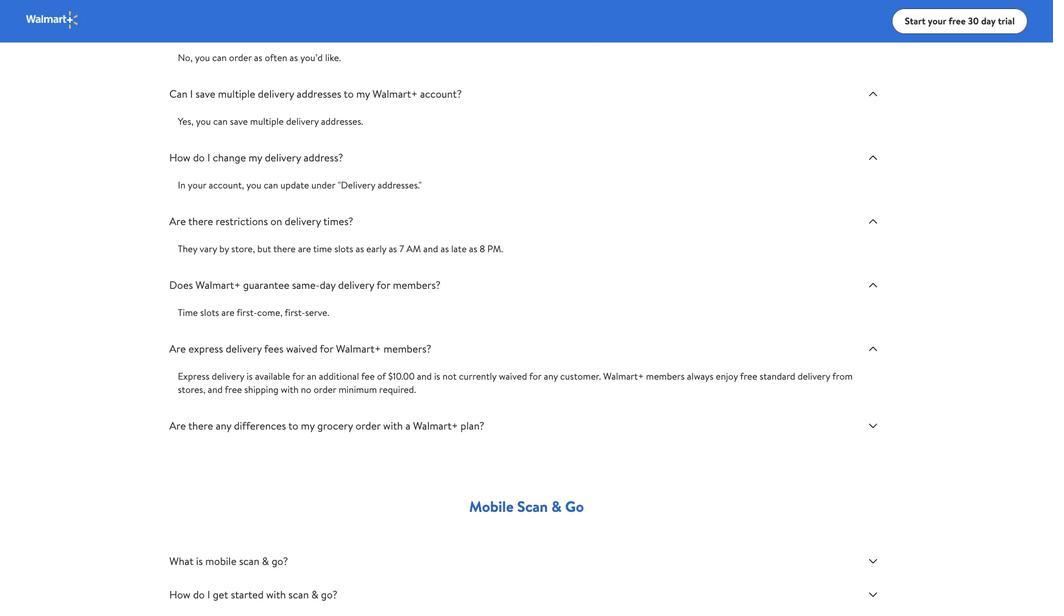 Task type: locate. For each thing, give the bounding box(es) containing it.
0 vertical spatial any
[[544, 370, 558, 383]]

walmart+ left members
[[603, 370, 644, 383]]

1 vertical spatial scan
[[288, 588, 309, 602]]

for up additional
[[320, 342, 334, 356]]

1 vertical spatial how
[[169, 588, 191, 602]]

1 vertical spatial go?
[[321, 588, 338, 602]]

how
[[169, 150, 191, 165], [169, 588, 191, 602]]

my up addresses.
[[356, 87, 370, 101]]

1 vertical spatial do
[[193, 588, 205, 602]]

free right enjoy
[[740, 370, 757, 383]]

2 do from the top
[[193, 588, 205, 602]]

how down what on the bottom
[[169, 588, 191, 602]]

stores,
[[178, 383, 205, 397]]

0 horizontal spatial &
[[262, 555, 269, 569]]

0 horizontal spatial my
[[249, 150, 262, 165]]

how up the 'in'
[[169, 150, 191, 165]]

1 first- from the left
[[237, 306, 257, 320]]

1 vertical spatial i
[[207, 150, 210, 165]]

i
[[190, 87, 193, 101], [207, 150, 210, 165], [207, 588, 210, 602]]

get
[[213, 588, 228, 602]]

2 first- from the left
[[285, 306, 305, 320]]

order right grocery
[[356, 419, 381, 433]]

started
[[231, 588, 264, 602]]

your right the 'in'
[[188, 179, 206, 192]]

1 are from the top
[[169, 214, 186, 229]]

do
[[193, 150, 205, 165], [193, 588, 205, 602]]

0 vertical spatial with
[[281, 383, 299, 397]]

2 horizontal spatial order
[[356, 419, 381, 433]]

my left grocery
[[301, 419, 315, 433]]

scan
[[517, 497, 548, 517]]

0 vertical spatial my
[[356, 87, 370, 101]]

0 vertical spatial can
[[212, 51, 227, 64]]

0 vertical spatial i
[[190, 87, 193, 101]]

0 horizontal spatial order
[[229, 51, 252, 64]]

customer.
[[560, 370, 601, 383]]

to right differences
[[288, 419, 298, 433]]

what is mobile scan & go?
[[169, 555, 288, 569]]

i left get
[[207, 588, 210, 602]]

2 horizontal spatial my
[[356, 87, 370, 101]]

same-
[[292, 278, 320, 292]]

1 horizontal spatial my
[[301, 419, 315, 433]]

2 how from the top
[[169, 588, 191, 602]]

members? up $10.00
[[384, 342, 431, 356]]

order
[[229, 51, 252, 64], [314, 383, 336, 397], [356, 419, 381, 433]]

0 vertical spatial how
[[169, 150, 191, 165]]

there
[[188, 214, 213, 229], [273, 242, 296, 256], [188, 419, 213, 433]]

1 horizontal spatial are
[[298, 242, 311, 256]]

0 horizontal spatial go?
[[272, 555, 288, 569]]

an
[[307, 370, 317, 383]]

1 horizontal spatial scan
[[288, 588, 309, 602]]

and
[[423, 242, 438, 256], [417, 370, 432, 383], [208, 383, 223, 397]]

1 vertical spatial slots
[[200, 306, 219, 320]]

is left available
[[247, 370, 253, 383]]

2 vertical spatial my
[[301, 419, 315, 433]]

multiple up the how do i change my delivery address?
[[250, 115, 284, 128]]

walmart+
[[373, 87, 418, 101], [196, 278, 241, 292], [336, 342, 381, 356], [603, 370, 644, 383], [413, 419, 458, 433]]

your inside button
[[928, 14, 947, 27]]

mobile scan & go
[[469, 497, 584, 517]]

2 horizontal spatial &
[[552, 497, 562, 517]]

1 vertical spatial waived
[[499, 370, 527, 383]]

1 vertical spatial your
[[188, 179, 206, 192]]

you right yes,
[[196, 115, 211, 128]]

are left time
[[298, 242, 311, 256]]

waived right currently
[[499, 370, 527, 383]]

1 vertical spatial you
[[196, 115, 211, 128]]

0 horizontal spatial to
[[288, 419, 298, 433]]

my right change
[[249, 150, 262, 165]]

multiple down no, you can order as often as you'd like.
[[218, 87, 255, 101]]

of
[[377, 370, 386, 383]]

account?
[[420, 87, 462, 101]]

are express delivery fees waived for walmart+ members? image
[[867, 343, 880, 356]]

do left change
[[193, 150, 205, 165]]

slots right time
[[334, 242, 353, 256]]

can left update
[[264, 179, 278, 192]]

for down early
[[377, 278, 390, 292]]

there for any
[[188, 419, 213, 433]]

are
[[298, 242, 311, 256], [222, 306, 235, 320]]

what
[[169, 555, 194, 569]]

day
[[981, 14, 996, 27], [320, 278, 336, 292]]

0 horizontal spatial free
[[225, 383, 242, 397]]

slots
[[334, 242, 353, 256], [200, 306, 219, 320]]

and right stores,
[[208, 383, 223, 397]]

come,
[[257, 306, 283, 320]]

waived
[[286, 342, 317, 356], [499, 370, 527, 383]]

first- down guarantee on the top of page
[[237, 306, 257, 320]]

for left an
[[292, 370, 305, 383]]

your right start
[[928, 14, 947, 27]]

1 vertical spatial members?
[[384, 342, 431, 356]]

1 how from the top
[[169, 150, 191, 165]]

waived inside express delivery is available for an additional fee of $10.00 and is not currently waived for any customer. walmart+ members always enjoy free standard delivery from stores, and free shipping with no order minimum required.
[[499, 370, 527, 383]]

are right the time
[[222, 306, 235, 320]]

i for change
[[207, 150, 210, 165]]

update
[[281, 179, 309, 192]]

yes, you can save multiple delivery addresses.
[[178, 115, 363, 128]]

save up change
[[230, 115, 248, 128]]

no,
[[178, 51, 193, 64]]

scan right mobile at bottom left
[[239, 555, 259, 569]]

2 horizontal spatial free
[[949, 14, 966, 27]]

you
[[195, 51, 210, 64], [196, 115, 211, 128], [246, 179, 261, 192]]

0 horizontal spatial scan
[[239, 555, 259, 569]]

0 horizontal spatial any
[[216, 419, 231, 433]]

any left customer.
[[544, 370, 558, 383]]

0 horizontal spatial first-
[[237, 306, 257, 320]]

from
[[832, 370, 853, 383]]

serve.
[[305, 306, 329, 320]]

1 vertical spatial to
[[288, 419, 298, 433]]

delivery down the 'they vary by store, but there are time slots as early as 7 am and as late as 8 pm.'
[[338, 278, 374, 292]]

does
[[169, 278, 193, 292]]

3 are from the top
[[169, 419, 186, 433]]

members?
[[393, 278, 441, 292], [384, 342, 431, 356]]

0 vertical spatial scan
[[239, 555, 259, 569]]

walmart+ left account?
[[373, 87, 418, 101]]

0 vertical spatial order
[[229, 51, 252, 64]]

with
[[281, 383, 299, 397], [383, 419, 403, 433], [266, 588, 286, 602]]

is left the not
[[434, 370, 440, 383]]

1 horizontal spatial go?
[[321, 588, 338, 602]]

currently
[[459, 370, 497, 383]]

are there any differences to my grocery order with a walmart+ plan?
[[169, 419, 484, 433]]

2 vertical spatial there
[[188, 419, 213, 433]]

walmart+ right a
[[413, 419, 458, 433]]

1 vertical spatial with
[[383, 419, 403, 433]]

can
[[169, 87, 188, 101]]

1 horizontal spatial your
[[928, 14, 947, 27]]

1 horizontal spatial save
[[230, 115, 248, 128]]

with left a
[[383, 419, 403, 433]]

as
[[254, 51, 262, 64], [290, 51, 298, 64], [356, 242, 364, 256], [389, 242, 397, 256], [441, 242, 449, 256], [469, 242, 477, 256]]

order right no
[[314, 383, 336, 397]]

0 horizontal spatial are
[[222, 306, 235, 320]]

are up they
[[169, 214, 186, 229]]

with inside express delivery is available for an additional fee of $10.00 and is not currently waived for any customer. walmart+ members always enjoy free standard delivery from stores, and free shipping with no order minimum required.
[[281, 383, 299, 397]]

1 horizontal spatial order
[[314, 383, 336, 397]]

day up serve.
[[320, 278, 336, 292]]

start
[[905, 14, 926, 27]]

start your free 30 day trial
[[905, 14, 1015, 27]]

0 horizontal spatial your
[[188, 179, 206, 192]]

to up addresses.
[[344, 87, 354, 101]]

1 vertical spatial order
[[314, 383, 336, 397]]

are left express
[[169, 342, 186, 356]]

in your account, you can update under "delivery addresses."
[[178, 179, 422, 192]]

are there restrictions on delivery times? image
[[867, 215, 880, 228]]

go
[[565, 497, 584, 517]]

0 vertical spatial &
[[552, 497, 562, 517]]

1 vertical spatial day
[[320, 278, 336, 292]]

1 vertical spatial can
[[213, 115, 228, 128]]

you for yes,
[[196, 115, 211, 128]]

there down stores,
[[188, 419, 213, 433]]

0 vertical spatial are
[[169, 214, 186, 229]]

there right the but
[[273, 242, 296, 256]]

do left get
[[193, 588, 205, 602]]

express
[[178, 370, 209, 383]]

0 vertical spatial save
[[196, 87, 215, 101]]

0 vertical spatial your
[[928, 14, 947, 27]]

with right started
[[266, 588, 286, 602]]

1 vertical spatial any
[[216, 419, 231, 433]]

slots right the time
[[200, 306, 219, 320]]

scan right started
[[288, 588, 309, 602]]

0 horizontal spatial day
[[320, 278, 336, 292]]

day right 30
[[981, 14, 996, 27]]

30
[[968, 14, 979, 27]]

1 horizontal spatial any
[[544, 370, 558, 383]]

can right no,
[[212, 51, 227, 64]]

you right the account,
[[246, 179, 261, 192]]

any left differences
[[216, 419, 231, 433]]

i left change
[[207, 150, 210, 165]]

first- right come,
[[285, 306, 305, 320]]

as left the 7
[[389, 242, 397, 256]]

0 vertical spatial slots
[[334, 242, 353, 256]]

0 vertical spatial do
[[193, 150, 205, 165]]

free
[[949, 14, 966, 27], [740, 370, 757, 383], [225, 383, 242, 397]]

but
[[257, 242, 271, 256]]

1 horizontal spatial waived
[[499, 370, 527, 383]]

1 vertical spatial are
[[169, 342, 186, 356]]

0 horizontal spatial waived
[[286, 342, 317, 356]]

can for order
[[212, 51, 227, 64]]

order left often
[[229, 51, 252, 64]]

go?
[[272, 555, 288, 569], [321, 588, 338, 602]]

are down stores,
[[169, 419, 186, 433]]

to
[[344, 87, 354, 101], [288, 419, 298, 433]]

2 vertical spatial order
[[356, 419, 381, 433]]

differences
[[234, 419, 286, 433]]

are for are there restrictions on delivery times?
[[169, 214, 186, 229]]

waived right fees
[[286, 342, 317, 356]]

by
[[219, 242, 229, 256]]

free left shipping at the left
[[225, 383, 242, 397]]

save right can
[[196, 87, 215, 101]]

2 vertical spatial are
[[169, 419, 186, 433]]

2 vertical spatial i
[[207, 588, 210, 602]]

day for same-
[[320, 278, 336, 292]]

with left no
[[281, 383, 299, 397]]

not
[[443, 370, 457, 383]]

there up vary at the top
[[188, 214, 213, 229]]

0 vertical spatial you
[[195, 51, 210, 64]]

start your free 30 day trial button
[[892, 9, 1028, 34]]

0 vertical spatial day
[[981, 14, 996, 27]]

they
[[178, 242, 197, 256]]

0 vertical spatial to
[[344, 87, 354, 101]]

free left 30
[[949, 14, 966, 27]]

how for how do i get started with scan & go?
[[169, 588, 191, 602]]

free inside start your free 30 day trial button
[[949, 14, 966, 27]]

addresses."
[[378, 179, 422, 192]]

is
[[247, 370, 253, 383], [434, 370, 440, 383], [196, 555, 203, 569]]

1 do from the top
[[193, 150, 205, 165]]

1 horizontal spatial first-
[[285, 306, 305, 320]]

2 are from the top
[[169, 342, 186, 356]]

how do i get started with scan & go?
[[169, 588, 338, 602]]

mobile
[[205, 555, 237, 569]]

0 vertical spatial there
[[188, 214, 213, 229]]

you right no,
[[195, 51, 210, 64]]

1 horizontal spatial free
[[740, 370, 757, 383]]

1 vertical spatial &
[[262, 555, 269, 569]]

0 vertical spatial members?
[[393, 278, 441, 292]]

multiple
[[218, 87, 255, 101], [250, 115, 284, 128]]

is right what on the bottom
[[196, 555, 203, 569]]

are there any differences to my grocery order with a walmart+ plan? image
[[867, 420, 880, 433]]

no, you can order as often as you'd like.
[[178, 51, 341, 64]]

are
[[169, 214, 186, 229], [169, 342, 186, 356], [169, 419, 186, 433]]

members? down am
[[393, 278, 441, 292]]

1 horizontal spatial day
[[981, 14, 996, 27]]

your
[[928, 14, 947, 27], [188, 179, 206, 192]]

can right yes,
[[213, 115, 228, 128]]

walmart+ up fee
[[336, 342, 381, 356]]

2 vertical spatial &
[[311, 588, 319, 602]]

0 horizontal spatial is
[[196, 555, 203, 569]]

i right can
[[190, 87, 193, 101]]

any
[[544, 370, 558, 383], [216, 419, 231, 433]]

1 vertical spatial save
[[230, 115, 248, 128]]

address?
[[304, 150, 343, 165]]

delivery right express
[[212, 370, 244, 383]]

on
[[271, 214, 282, 229]]

and right am
[[423, 242, 438, 256]]

day inside button
[[981, 14, 996, 27]]



Task type: vqa. For each thing, say whether or not it's contained in the screenshot.
$16.02's shipping,
no



Task type: describe. For each thing, give the bounding box(es) containing it.
0 vertical spatial multiple
[[218, 87, 255, 101]]

0 horizontal spatial save
[[196, 87, 215, 101]]

1 horizontal spatial to
[[344, 87, 354, 101]]

do for change
[[193, 150, 205, 165]]

express
[[188, 342, 223, 356]]

as left you'd at the top of page
[[290, 51, 298, 64]]

does walmart+ guarantee same-day delivery for members?
[[169, 278, 441, 292]]

required.
[[379, 383, 416, 397]]

in
[[178, 179, 186, 192]]

minimum
[[339, 383, 377, 397]]

times?
[[323, 214, 353, 229]]

time
[[313, 242, 332, 256]]

2 horizontal spatial is
[[434, 370, 440, 383]]

how for how do i change my delivery address?
[[169, 150, 191, 165]]

vary
[[200, 242, 217, 256]]

8
[[480, 242, 485, 256]]

trial
[[998, 14, 1015, 27]]

how do i get started with scan & go? image
[[867, 589, 880, 602]]

w+ image
[[26, 10, 79, 30]]

0 vertical spatial waived
[[286, 342, 317, 356]]

1 horizontal spatial &
[[311, 588, 319, 602]]

plan?
[[461, 419, 484, 433]]

what is mobile scan & go? image
[[867, 556, 880, 568]]

any inside express delivery is available for an additional fee of $10.00 and is not currently waived for any customer. walmart+ members always enjoy free standard delivery from stores, and free shipping with no order minimum required.
[[544, 370, 558, 383]]

fee
[[361, 370, 375, 383]]

pm.
[[487, 242, 503, 256]]

how do i change my delivery address?
[[169, 150, 343, 165]]

are express delivery fees waived for walmart+ members?
[[169, 342, 431, 356]]

can for save
[[213, 115, 228, 128]]

standard
[[760, 370, 795, 383]]

are for are express delivery fees waived for walmart+ members?
[[169, 342, 186, 356]]

7
[[399, 242, 404, 256]]

delivery left from
[[798, 370, 830, 383]]

order inside express delivery is available for an additional fee of $10.00 and is not currently waived for any customer. walmart+ members always enjoy free standard delivery from stores, and free shipping with no order minimum required.
[[314, 383, 336, 397]]

1 vertical spatial my
[[249, 150, 262, 165]]

addresses.
[[321, 115, 363, 128]]

account,
[[209, 179, 244, 192]]

store,
[[231, 242, 255, 256]]

does walmart+ guarantee same-day delivery for members? image
[[867, 279, 880, 292]]

delivery right on
[[285, 214, 321, 229]]

a
[[406, 419, 411, 433]]

always
[[687, 370, 714, 383]]

shipping
[[244, 383, 279, 397]]

0 vertical spatial are
[[298, 242, 311, 256]]

grocery
[[317, 419, 353, 433]]

you'd
[[300, 51, 323, 64]]

members? for does walmart+ guarantee same-day delivery for members?
[[393, 278, 441, 292]]

and right $10.00
[[417, 370, 432, 383]]

$10.00
[[388, 370, 415, 383]]

can i save multiple delivery addresses to my walmart+ account? image
[[867, 88, 880, 100]]

available
[[255, 370, 290, 383]]

delivery down can i save multiple delivery addresses to my walmart+ account?
[[286, 115, 319, 128]]

restrictions
[[216, 214, 268, 229]]

0 vertical spatial go?
[[272, 555, 288, 569]]

addresses
[[297, 87, 341, 101]]

1 horizontal spatial slots
[[334, 242, 353, 256]]

1 vertical spatial there
[[273, 242, 296, 256]]

yes,
[[178, 115, 194, 128]]

walmart+ inside express delivery is available for an additional fee of $10.00 and is not currently waived for any customer. walmart+ members always enjoy free standard delivery from stores, and free shipping with no order minimum required.
[[603, 370, 644, 383]]

are for are there any differences to my grocery order with a walmart+ plan?
[[169, 419, 186, 433]]

members? for are express delivery fees waived for walmart+ members?
[[384, 342, 431, 356]]

as left early
[[356, 242, 364, 256]]

delivery up update
[[265, 150, 301, 165]]

"delivery
[[338, 179, 375, 192]]

they vary by store, but there are time slots as early as 7 am and as late as 8 pm.
[[178, 242, 503, 256]]

i for get
[[207, 588, 210, 602]]

can i save multiple delivery addresses to my walmart+ account?
[[169, 87, 462, 101]]

under
[[311, 179, 335, 192]]

you for no,
[[195, 51, 210, 64]]

am
[[406, 242, 421, 256]]

2 vertical spatial with
[[266, 588, 286, 602]]

time
[[178, 306, 198, 320]]

1 vertical spatial multiple
[[250, 115, 284, 128]]

members
[[646, 370, 685, 383]]

1 horizontal spatial is
[[247, 370, 253, 383]]

are there restrictions on delivery times?
[[169, 214, 353, 229]]

as left the late
[[441, 242, 449, 256]]

2 vertical spatial can
[[264, 179, 278, 192]]

late
[[451, 242, 467, 256]]

guarantee
[[243, 278, 289, 292]]

delivery up yes, you can save multiple delivery addresses. on the left top
[[258, 87, 294, 101]]

additional
[[319, 370, 359, 383]]

like.
[[325, 51, 341, 64]]

how do i change my delivery address? image
[[867, 152, 880, 164]]

time slots are first-come, first-serve.
[[178, 306, 329, 320]]

as left "8"
[[469, 242, 477, 256]]

there for restrictions
[[188, 214, 213, 229]]

2 vertical spatial you
[[246, 179, 261, 192]]

your for account,
[[188, 179, 206, 192]]

early
[[366, 242, 386, 256]]

delivery left fees
[[226, 342, 262, 356]]

change
[[213, 150, 246, 165]]

mobile
[[469, 497, 514, 517]]

fees
[[264, 342, 284, 356]]

your for free
[[928, 14, 947, 27]]

enjoy
[[716, 370, 738, 383]]

often
[[265, 51, 287, 64]]

0 horizontal spatial slots
[[200, 306, 219, 320]]

walmart+ down by
[[196, 278, 241, 292]]

express delivery is available for an additional fee of $10.00 and is not currently waived for any customer. walmart+ members always enjoy free standard delivery from stores, and free shipping with no order minimum required.
[[178, 370, 853, 397]]

as left often
[[254, 51, 262, 64]]

for left customer.
[[529, 370, 542, 383]]

1 vertical spatial are
[[222, 306, 235, 320]]

do for get
[[193, 588, 205, 602]]

no
[[301, 383, 311, 397]]

day for 30
[[981, 14, 996, 27]]



